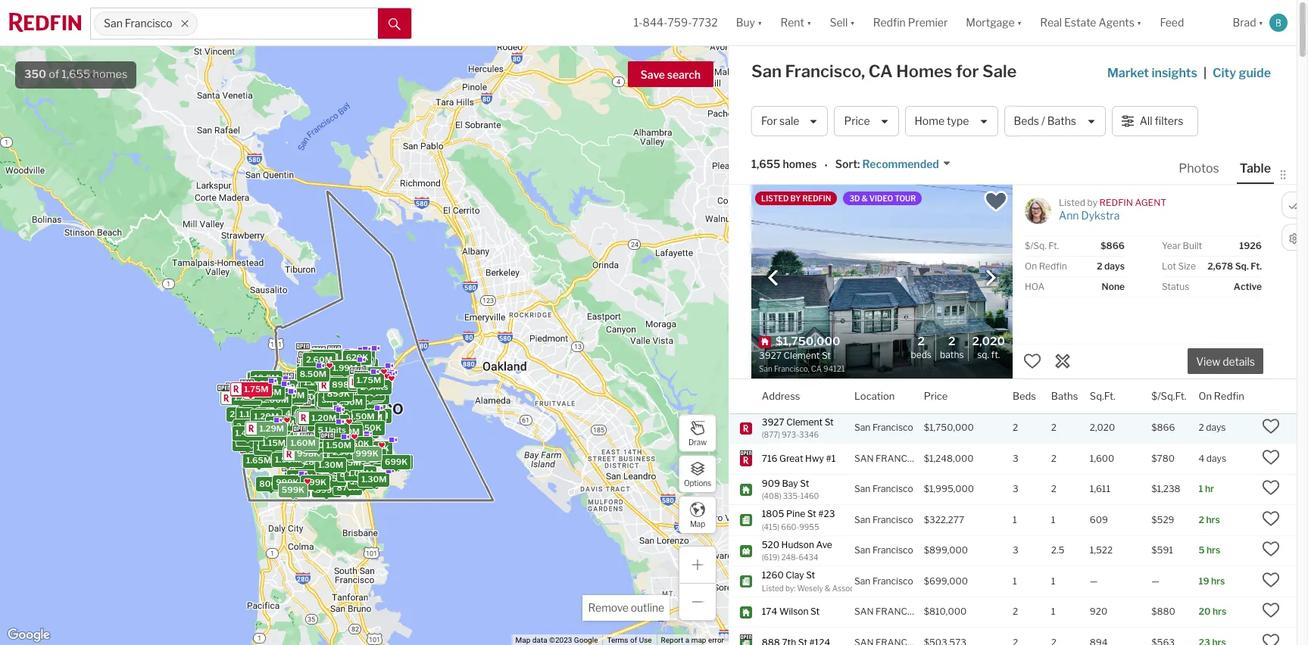 Task type: describe. For each thing, give the bounding box(es) containing it.
san francisco, ca homes for sale
[[752, 61, 1017, 81]]

5 units
[[318, 424, 346, 435]]

1.79m
[[257, 442, 281, 453]]

520 hudson ave (619) 248-6434
[[762, 539, 833, 562]]

1 vertical spatial baths
[[940, 349, 964, 360]]

2 inside "2 baths"
[[949, 335, 956, 348]]

1.80m up 759k
[[262, 381, 287, 391]]

785k
[[342, 367, 364, 377]]

1.63m
[[320, 461, 345, 471]]

filters
[[1155, 115, 1184, 128]]

0 vertical spatial 550k
[[325, 360, 348, 371]]

1 vertical spatial beds
[[911, 349, 932, 360]]

of for terms
[[630, 637, 637, 645]]

1 vertical spatial 1.48m
[[351, 476, 376, 487]]

909 bay st link
[[762, 478, 841, 490]]

francisco for $810,000
[[876, 607, 930, 618]]

san for 909 bay st
[[855, 484, 871, 495]]

hrs for 19 hrs
[[1212, 576, 1226, 587]]

4 units
[[333, 369, 361, 379]]

x-out this home image
[[1054, 352, 1072, 370]]

1.15m down 840k
[[337, 448, 360, 458]]

2 vertical spatial 749k
[[322, 409, 345, 420]]

520 hudson ave link
[[762, 539, 841, 552]]

1 horizontal spatial 10.00m
[[301, 365, 332, 376]]

2.39m
[[346, 377, 373, 388]]

recommended
[[863, 158, 940, 171]]

0 vertical spatial 599k
[[310, 434, 333, 444]]

2.90m
[[315, 366, 342, 376]]

1.38m
[[306, 428, 331, 438]]

2 baths
[[940, 335, 964, 360]]

sell ▾
[[830, 16, 855, 29]]

2.60m down the '2.25m'
[[308, 403, 334, 414]]

0 vertical spatial 750k
[[335, 353, 357, 363]]

table
[[1240, 161, 1272, 176]]

1.13m
[[319, 459, 342, 470]]

2.55m
[[253, 378, 279, 389]]

0 vertical spatial 1.85m
[[257, 387, 282, 398]]

san up 350 of 1,655 homes
[[104, 17, 123, 30]]

remove outline
[[588, 602, 665, 615]]

4 for 4 days
[[1199, 453, 1205, 464]]

0 horizontal spatial 2.80m
[[302, 410, 328, 420]]

880k
[[364, 444, 387, 455]]

585k
[[337, 392, 360, 402]]

ft. for 2,020
[[992, 349, 1001, 360]]

719k
[[272, 389, 293, 400]]

$1,750,000
[[924, 422, 974, 434]]

248-
[[782, 553, 799, 562]]

3d
[[850, 194, 860, 203]]

by:
[[786, 584, 796, 593]]

photo of 3927 clement st, san francisco, ca 94121 image
[[752, 185, 1013, 379]]

1 vertical spatial 599k
[[282, 485, 305, 495]]

0 vertical spatial on
[[1025, 261, 1038, 272]]

1.73m
[[291, 465, 315, 476]]

0 vertical spatial 898k
[[332, 379, 355, 390]]

825k
[[282, 484, 304, 495]]

draw button
[[679, 415, 717, 452]]

0 vertical spatial homes
[[93, 67, 128, 81]]

2.60m up 759k
[[286, 381, 313, 391]]

▾ for mortgage ▾
[[1017, 16, 1022, 29]]

$1,238
[[1152, 484, 1181, 495]]

1805 pine st #23 (415) 660-9955
[[762, 508, 835, 532]]

1 vertical spatial 2.30m
[[284, 408, 310, 419]]

779k
[[329, 362, 351, 372]]

beds for beds / baths
[[1014, 115, 1040, 128]]

2.53m
[[269, 418, 295, 428]]

5 hrs
[[1199, 545, 1221, 556]]

0 horizontal spatial 2.40m
[[236, 421, 263, 431]]

0 horizontal spatial $866
[[1101, 240, 1125, 252]]

3.75m
[[321, 394, 347, 405]]

francisco left remove san francisco image
[[125, 17, 173, 30]]

1 vertical spatial 4.30m
[[309, 418, 336, 429]]

home type button
[[905, 106, 998, 136]]

0 vertical spatial &
[[862, 194, 868, 203]]

use
[[639, 637, 652, 645]]

350 of 1,655 homes
[[24, 67, 128, 81]]

1 inside map 'region'
[[338, 374, 342, 385]]

0 vertical spatial 1.69m
[[239, 389, 264, 400]]

0 vertical spatial 1.05m
[[317, 358, 342, 369]]

0 vertical spatial on redfin
[[1025, 261, 1067, 272]]

1.80m down 1.62m
[[363, 410, 389, 421]]

$/sq. ft.
[[1025, 240, 1060, 252]]

890k
[[363, 454, 386, 464]]

1.15m down 1.29m
[[262, 437, 286, 448]]

view
[[1197, 356, 1221, 369]]

(877)
[[762, 430, 781, 440]]

2 horizontal spatial redfin
[[1215, 390, 1245, 402]]

1-844-759-7732
[[634, 16, 718, 29]]

& inside 1260 clay st listed by: wesely & associates inc.
[[825, 584, 831, 593]]

google image
[[4, 626, 54, 646]]

map region
[[0, 0, 813, 646]]

0 horizontal spatial 1,655
[[62, 67, 90, 81]]

francisco for $1,248,000
[[876, 453, 930, 464]]

1.00m
[[348, 468, 374, 479]]

1 vertical spatial $866
[[1152, 422, 1176, 434]]

1 horizontal spatial 3.20m
[[312, 449, 338, 460]]

1 vertical spatial 1.95m
[[316, 415, 341, 425]]

2 horizontal spatial 2.40m
[[321, 430, 348, 441]]

0 vertical spatial 1.95m
[[324, 366, 349, 377]]

1 vertical spatial 2.50m
[[337, 397, 363, 407]]

favorite this home image for $780
[[1262, 449, 1281, 467]]

photos
[[1179, 161, 1220, 176]]

2,678
[[1208, 261, 1234, 272]]

brad
[[1233, 16, 1257, 29]]

1 horizontal spatial 2.30m
[[338, 366, 365, 377]]

ca
[[869, 61, 893, 81]]

mortgage
[[966, 16, 1015, 29]]

0 vertical spatial 1.33m
[[323, 404, 348, 415]]

san for san francisco $810,000
[[855, 607, 874, 618]]

1260 clay st listed by: wesely & associates inc.
[[762, 570, 886, 593]]

0 horizontal spatial 3.20m
[[280, 428, 306, 439]]

▾ for brad ▾
[[1259, 16, 1264, 29]]

sell
[[830, 16, 848, 29]]

1.80m up 865k
[[326, 357, 352, 368]]

1 vertical spatial 1.49m
[[263, 438, 288, 449]]

listed by redfin
[[762, 194, 832, 203]]

map data ©2023 google
[[516, 637, 598, 645]]

1 vertical spatial 1.28m
[[347, 454, 372, 464]]

1 vertical spatial 4.25m
[[294, 415, 320, 425]]

0 vertical spatial 1.28m
[[325, 406, 350, 416]]

ann dykstra link
[[1059, 209, 1120, 222]]

rent ▾
[[781, 16, 812, 29]]

1 horizontal spatial 2.80m
[[356, 412, 383, 422]]

san up the for
[[752, 61, 782, 81]]

favorite button checkbox
[[984, 189, 1009, 214]]

2 vertical spatial baths
[[1052, 390, 1079, 402]]

francisco for 520 hudson ave
[[873, 545, 914, 556]]

size
[[1179, 261, 1196, 272]]

3927 clement st link
[[762, 416, 841, 429]]

favorite this home image for 19 hrs
[[1262, 571, 1281, 589]]

1.15m down 2.39m
[[343, 388, 367, 398]]

174 wilson st
[[762, 607, 820, 618]]

|
[[1204, 66, 1207, 80]]

0 vertical spatial 4.25m
[[299, 371, 325, 381]]

1 horizontal spatial 975k
[[343, 388, 366, 398]]

3346
[[800, 430, 819, 440]]

1.84m
[[287, 385, 313, 396]]

on redfin button
[[1199, 380, 1245, 414]]

0 vertical spatial 795k
[[336, 370, 358, 381]]

san for 1805 pine st #23
[[855, 514, 871, 526]]

francisco for 909 bay st
[[873, 484, 914, 495]]

2,020 for 2,020 sq. ft.
[[973, 335, 1006, 348]]

beds for beds button
[[1013, 390, 1037, 402]]

user photo image
[[1270, 14, 1288, 32]]

716
[[762, 453, 778, 464]]

submit search image
[[389, 18, 401, 30]]

outline
[[631, 602, 665, 615]]

▾ for buy ▾
[[758, 16, 763, 29]]

1 vertical spatial 749k
[[300, 397, 322, 408]]

3927 clement st (877) 973-3346
[[762, 416, 834, 440]]

438k
[[361, 379, 384, 390]]

1.80m down 3.10m
[[322, 430, 347, 441]]

600k
[[297, 392, 321, 402]]

1 vertical spatial 1.85m
[[263, 439, 288, 450]]

buy
[[736, 16, 756, 29]]

1.15m up 865k
[[327, 357, 350, 368]]

feed
[[1160, 16, 1185, 29]]

1 horizontal spatial ft.
[[1049, 240, 1060, 252]]

redfin for listed by redfin agent ann dykstra
[[1100, 197, 1134, 208]]

buy ▾
[[736, 16, 763, 29]]

st for bay
[[800, 478, 810, 489]]

0 vertical spatial 879k
[[318, 394, 341, 405]]

0 horizontal spatial 3.60m
[[278, 433, 305, 444]]

609
[[1090, 514, 1109, 526]]

2 vertical spatial 550k
[[290, 472, 313, 482]]

1 horizontal spatial 2.40m
[[278, 391, 304, 402]]

ann dykstra image
[[1016, 198, 1057, 239]]

lot size
[[1162, 261, 1196, 272]]

listed inside 1260 clay st listed by: wesely & associates inc.
[[762, 584, 784, 593]]

sort
[[836, 158, 858, 171]]

for sale button
[[752, 106, 829, 136]]

view details button
[[1188, 349, 1264, 375]]

on inside button
[[1199, 390, 1212, 402]]

1 vertical spatial 1.43m
[[279, 408, 304, 419]]

beds / baths button
[[1004, 106, 1106, 136]]

for sale
[[762, 115, 800, 128]]

address
[[762, 390, 801, 402]]

0 vertical spatial days
[[1105, 261, 1125, 272]]

0 vertical spatial 2.50m
[[318, 354, 345, 365]]

hr
[[1206, 484, 1215, 495]]

0 vertical spatial 749k
[[353, 377, 375, 388]]

▾ for rent ▾
[[807, 16, 812, 29]]

1 horizontal spatial 699k
[[385, 457, 408, 467]]

778k
[[277, 409, 299, 420]]

hrs for 20 hrs
[[1213, 607, 1227, 618]]

589k
[[335, 378, 358, 389]]

dykstra
[[1082, 209, 1120, 222]]

1 horizontal spatial on redfin
[[1199, 390, 1245, 402]]

real estate agents ▾
[[1041, 16, 1142, 29]]

hrs for 5 hrs
[[1207, 545, 1221, 556]]

favorite button image
[[984, 189, 1009, 214]]

1 vertical spatial 1.69m
[[242, 433, 267, 443]]

wilson
[[780, 607, 809, 618]]

1 horizontal spatial 1.99m
[[333, 362, 358, 373]]

of for 350
[[49, 67, 59, 81]]

tour
[[895, 194, 916, 203]]

0 horizontal spatial 2 days
[[1097, 261, 1125, 272]]

hrs for 2 hrs
[[1207, 514, 1221, 526]]

san francisco left remove san francisco image
[[104, 17, 173, 30]]

5 ▾ from the left
[[1137, 16, 1142, 29]]

homes inside 1,655 homes •
[[783, 158, 817, 171]]

0 horizontal spatial 10.00m
[[250, 373, 281, 383]]

san for 520 hudson ave
[[855, 545, 871, 556]]

1 vertical spatial 1.99m
[[259, 448, 284, 459]]

#1
[[826, 453, 836, 464]]

19
[[1199, 576, 1210, 587]]



Task type: locate. For each thing, give the bounding box(es) containing it.
0 vertical spatial 1.49m
[[334, 359, 359, 370]]

francisco left $322,277
[[873, 514, 914, 526]]

1 horizontal spatial 3.80m
[[315, 360, 341, 371]]

san francisco for 1260 clay st
[[855, 576, 914, 587]]

market insights link
[[1108, 49, 1198, 83]]

1 vertical spatial 550k
[[335, 450, 358, 460]]

1 vertical spatial 4
[[1199, 453, 1205, 464]]

0 vertical spatial 4.30m
[[314, 405, 341, 416]]

878k
[[362, 375, 385, 385]]

1 vertical spatial 1.33m
[[311, 420, 336, 431]]

0 horizontal spatial 1.99m
[[259, 448, 284, 459]]

0 horizontal spatial price
[[845, 115, 870, 128]]

4.25m up 1.38m
[[294, 415, 320, 425]]

feed button
[[1151, 0, 1224, 45]]

next button image
[[984, 270, 999, 285]]

2 inside 2 beds
[[918, 335, 925, 348]]

1 vertical spatial 2 days
[[1199, 422, 1226, 434]]

0 vertical spatial 629k
[[346, 352, 369, 363]]

3.50m
[[330, 355, 356, 366], [312, 423, 338, 434], [308, 437, 335, 448], [317, 440, 344, 451]]

1 vertical spatial 629k
[[306, 434, 329, 444]]

1 horizontal spatial of
[[630, 637, 637, 645]]

0 horizontal spatial &
[[825, 584, 831, 593]]

5 for 5 units
[[318, 424, 324, 435]]

635k
[[361, 450, 383, 461]]

950k
[[359, 423, 382, 433], [307, 432, 330, 442], [364, 446, 388, 457], [321, 461, 344, 471]]

335-
[[783, 492, 801, 501]]

address button
[[762, 380, 801, 414]]

homes right 350
[[93, 67, 128, 81]]

sq. for 2,020
[[978, 349, 990, 360]]

— up 920
[[1090, 576, 1098, 587]]

1.69m down 1.09m
[[242, 433, 267, 443]]

2 vertical spatial 898k
[[346, 456, 369, 466]]

1 vertical spatial 750k
[[347, 438, 370, 449]]

1,522
[[1090, 545, 1113, 556]]

4 ▾ from the left
[[1017, 16, 1022, 29]]

0 horizontal spatial 5
[[318, 424, 324, 435]]

listed inside listed by redfin agent ann dykstra
[[1059, 197, 1086, 208]]

baths inside button
[[1048, 115, 1077, 128]]

1.26m
[[359, 377, 384, 388]]

599k down 1.73m
[[282, 485, 305, 495]]

1.85m down 25.0m
[[257, 387, 282, 398]]

1 horizontal spatial price button
[[924, 380, 948, 414]]

previous button image
[[766, 270, 781, 285]]

2 days up "none"
[[1097, 261, 1125, 272]]

0 horizontal spatial homes
[[93, 67, 128, 81]]

/
[[1042, 115, 1046, 128]]

4.25m down 2.70m
[[299, 371, 325, 381]]

▾ right rent at the right top of the page
[[807, 16, 812, 29]]

2 vertical spatial 1.05m
[[340, 414, 366, 424]]

520
[[762, 539, 780, 551]]

1 vertical spatial ft.
[[1251, 261, 1262, 272]]

0 vertical spatial 1,655
[[62, 67, 90, 81]]

favorite this home image for 5 hrs
[[1262, 541, 1281, 559]]

:
[[858, 158, 860, 171]]

▾ right the buy
[[758, 16, 763, 29]]

4 inside map 'region'
[[333, 369, 339, 379]]

2 san from the top
[[855, 607, 874, 618]]

2.60m
[[306, 354, 333, 365], [286, 381, 313, 391], [241, 394, 268, 405], [308, 403, 334, 414]]

st inside 3927 clement st (877) 973-3346
[[825, 416, 834, 428]]

2.60m up 8.25m
[[306, 354, 333, 365]]

1 vertical spatial 3.20m
[[312, 449, 338, 460]]

2 favorite this home image from the top
[[1262, 510, 1281, 528]]

0 horizontal spatial on redfin
[[1025, 261, 1067, 272]]

favorite this home image for $880
[[1262, 602, 1281, 620]]

1 vertical spatial 2,020
[[1090, 422, 1116, 434]]

4 for 4 units
[[333, 369, 339, 379]]

st inside the 909 bay st (408) 335-1460
[[800, 478, 810, 489]]

san down associates
[[855, 607, 874, 618]]

redfin down $/sq. ft.
[[1039, 261, 1067, 272]]

2.40m left 1.09m
[[236, 421, 263, 431]]

0 horizontal spatial 1.49m
[[263, 438, 288, 449]]

beds left baths button
[[1013, 390, 1037, 402]]

0 vertical spatial francisco
[[876, 453, 930, 464]]

favorite this home image for $1,238
[[1262, 479, 1281, 497]]

san left inc.
[[855, 576, 871, 587]]

899k
[[327, 388, 350, 399], [255, 392, 278, 403], [326, 398, 349, 409], [353, 405, 375, 416], [322, 408, 345, 419], [325, 428, 348, 439], [367, 443, 390, 454], [387, 457, 410, 467], [296, 474, 319, 484], [315, 485, 338, 496]]

1.43m down 2.70m
[[303, 370, 328, 380]]

francisco for 3927 clement st
[[873, 422, 914, 434]]

1 vertical spatial 5
[[1199, 545, 1205, 556]]

on up hoa
[[1025, 261, 1038, 272]]

1.80m down 670k
[[319, 390, 345, 401]]

1.43m
[[303, 370, 328, 380], [279, 408, 304, 419]]

st for wilson
[[811, 607, 820, 618]]

st right wilson
[[811, 607, 820, 618]]

san for san francisco $1,248,000
[[855, 453, 874, 464]]

5 inside map 'region'
[[318, 424, 324, 435]]

$866 down dykstra on the right top of page
[[1101, 240, 1125, 252]]

options
[[684, 479, 712, 488]]

1.75m
[[357, 374, 381, 385], [315, 376, 340, 387], [244, 384, 269, 394], [281, 430, 305, 441], [333, 456, 358, 467], [336, 457, 361, 468]]

0 vertical spatial 1.43m
[[303, 370, 328, 380]]

3.00m
[[319, 354, 346, 365], [359, 369, 386, 380], [348, 377, 375, 387], [315, 402, 342, 412], [305, 407, 332, 418]]

3.80m up 322k
[[315, 360, 341, 371]]

595k
[[321, 474, 344, 484]]

map
[[692, 637, 707, 645]]

san francisco for 3927 clement st
[[855, 422, 914, 434]]

map down options
[[690, 519, 706, 529]]

real estate agents ▾ link
[[1041, 0, 1142, 45]]

francisco down inc.
[[876, 607, 930, 618]]

1 san from the top
[[855, 453, 874, 464]]

1 vertical spatial francisco
[[876, 607, 930, 618]]

2.50m up 2.90m
[[318, 354, 345, 365]]

1.48m down "890k" at the bottom left
[[351, 476, 376, 487]]

associates
[[833, 584, 872, 593]]

st for clement
[[825, 416, 834, 428]]

favorite this home image for 2 hrs
[[1262, 510, 1281, 528]]

2.40m up the 778k
[[278, 391, 304, 402]]

listed down 1260
[[762, 584, 784, 593]]

2 days up 4 days
[[1199, 422, 1226, 434]]

days up 'hr' in the right of the page
[[1207, 453, 1227, 464]]

san francisco for 520 hudson ave
[[855, 545, 914, 556]]

st inside 1260 clay st listed by: wesely & associates inc.
[[806, 570, 815, 581]]

▾ right 'sell'
[[850, 16, 855, 29]]

1 vertical spatial 1.05m
[[359, 373, 384, 384]]

1.33m
[[323, 404, 348, 415], [311, 420, 336, 431]]

1 horizontal spatial redfin
[[1100, 197, 1134, 208]]

1 favorite this home image from the top
[[1262, 418, 1281, 436]]

$899,000
[[924, 545, 969, 556]]

ft.
[[1049, 240, 1060, 252], [1251, 261, 1262, 272], [992, 349, 1001, 360]]

year
[[1162, 240, 1181, 252]]

3.80m
[[315, 360, 341, 371], [283, 430, 310, 440]]

1.30m
[[318, 357, 343, 368], [338, 363, 363, 374], [355, 371, 380, 381], [260, 380, 286, 391], [302, 381, 327, 391], [280, 390, 305, 401], [313, 410, 338, 420], [350, 413, 376, 423], [235, 418, 260, 429], [314, 431, 339, 441], [313, 443, 338, 454], [299, 451, 325, 462], [343, 452, 368, 463], [318, 460, 343, 470], [334, 460, 359, 471], [362, 474, 387, 484]]

1,655 up listed
[[752, 158, 781, 171]]

redfin up dykstra on the right top of page
[[1100, 197, 1134, 208]]

550k up 810k
[[290, 472, 313, 482]]

on redfin
[[1025, 261, 1067, 272], [1199, 390, 1245, 402]]

1 horizontal spatial map
[[690, 519, 706, 529]]

sq. up active
[[1236, 261, 1249, 272]]

2,020 right "2 baths"
[[973, 335, 1006, 348]]

0 horizontal spatial 699k
[[336, 366, 359, 377]]

3 favorite this home image from the top
[[1262, 541, 1281, 559]]

ft. right "2 baths"
[[992, 349, 1001, 360]]

st for pine
[[808, 508, 817, 520]]

baths right 2 beds
[[940, 349, 964, 360]]

1.58m
[[361, 382, 386, 392], [316, 392, 342, 402], [323, 410, 348, 421]]

hrs down 'hr' in the right of the page
[[1207, 514, 1221, 526]]

7732
[[692, 16, 718, 29]]

1.35m
[[329, 367, 354, 378], [335, 370, 360, 380], [258, 382, 283, 392], [303, 390, 328, 401], [334, 424, 359, 435], [239, 433, 264, 444]]

sq.ft.
[[1090, 390, 1116, 402]]

hoa
[[1025, 281, 1045, 293]]

price
[[845, 115, 870, 128], [924, 390, 948, 402]]

0 vertical spatial ft.
[[1049, 240, 1060, 252]]

1.95m
[[324, 366, 349, 377], [316, 415, 341, 425]]

remove
[[588, 602, 629, 615]]

1 vertical spatial 995k
[[317, 470, 340, 481]]

6434
[[799, 553, 819, 562]]

0 vertical spatial 1.48m
[[347, 352, 372, 362]]

2 — from the left
[[1152, 576, 1160, 587]]

759-
[[668, 16, 692, 29]]

beds inside beds / baths button
[[1014, 115, 1040, 128]]

wesely
[[798, 584, 823, 593]]

1 vertical spatial homes
[[783, 158, 817, 171]]

1,611
[[1090, 484, 1111, 495]]

25.0m
[[251, 374, 278, 385]]

baths
[[1048, 115, 1077, 128], [940, 349, 964, 360], [1052, 390, 1079, 402]]

1.50m
[[333, 353, 358, 363], [335, 357, 360, 368], [248, 392, 273, 403], [297, 397, 322, 408], [324, 420, 349, 430], [311, 421, 336, 431], [326, 440, 352, 451], [270, 444, 296, 455]]

2.40m down 3.10m
[[321, 430, 348, 441]]

0 horizontal spatial 599k
[[282, 485, 305, 495]]

san francisco down the san francisco $1,248,000
[[855, 484, 914, 495]]

1.19m
[[351, 449, 375, 459]]

0 vertical spatial 3.60m
[[312, 351, 339, 362]]

lot
[[1162, 261, 1177, 272]]

550k up 1.63m at the bottom left of the page
[[335, 450, 358, 460]]

0 vertical spatial 2.30m
[[338, 366, 365, 377]]

1.80m
[[326, 357, 352, 368], [262, 381, 287, 391], [319, 390, 345, 401], [363, 410, 389, 421], [322, 430, 347, 441]]

0 horizontal spatial redfin
[[873, 16, 906, 29]]

none
[[1102, 281, 1125, 293]]

1 vertical spatial 1,655
[[752, 158, 781, 171]]

san for 3927 clement st
[[855, 422, 871, 434]]

1.43m down 759k
[[279, 408, 304, 419]]

days for $780
[[1207, 453, 1227, 464]]

1 vertical spatial redfin
[[1039, 261, 1067, 272]]

20
[[1199, 607, 1211, 618]]

1 horizontal spatial 5
[[1199, 545, 1205, 556]]

&
[[862, 194, 868, 203], [825, 584, 831, 593]]

st right clement
[[825, 416, 834, 428]]

1 horizontal spatial 4
[[1199, 453, 1205, 464]]

0 vertical spatial 3.20m
[[280, 428, 306, 439]]

1 vertical spatial 3.60m
[[278, 433, 305, 444]]

1.48m
[[347, 352, 372, 362], [351, 476, 376, 487]]

174
[[762, 607, 778, 618]]

0 vertical spatial 3.80m
[[315, 360, 341, 371]]

2 francisco from the top
[[876, 607, 930, 618]]

0 vertical spatial beds
[[1014, 115, 1040, 128]]

0 vertical spatial 5
[[318, 424, 324, 435]]

998k
[[362, 383, 385, 394], [289, 406, 312, 417], [304, 409, 327, 420], [359, 414, 382, 424], [342, 437, 365, 447], [297, 449, 320, 459], [323, 465, 346, 476]]

3 ▾ from the left
[[850, 16, 855, 29]]

0 horizontal spatial of
[[49, 67, 59, 81]]

1 horizontal spatial 2,020
[[1090, 422, 1116, 434]]

st inside 1805 pine st #23 (415) 660-9955
[[808, 508, 817, 520]]

4 favorite this home image from the top
[[1262, 571, 1281, 589]]

1805
[[762, 508, 785, 520]]

san francisco for 1805 pine st #23
[[855, 514, 914, 526]]

968k
[[332, 360, 355, 371]]

3.60m up 2.90m
[[312, 351, 339, 362]]

1 vertical spatial 699k
[[385, 457, 408, 467]]

1 ▾ from the left
[[758, 16, 763, 29]]

san right #1
[[855, 453, 874, 464]]

& right 3d
[[862, 194, 868, 203]]

map left data
[[516, 637, 531, 645]]

on down "view" on the right bottom of page
[[1199, 390, 1212, 402]]

san francisco for 909 bay st
[[855, 484, 914, 495]]

3.20m down the 778k
[[280, 428, 306, 439]]

▾ right 'agents'
[[1137, 16, 1142, 29]]

remove outline button
[[583, 596, 670, 621]]

550k up 560k
[[325, 360, 348, 371]]

6 ▾ from the left
[[1259, 16, 1264, 29]]

759k
[[286, 392, 309, 403]]

francisco for 1805 pine st #23
[[873, 514, 914, 526]]

2 ▾ from the left
[[807, 16, 812, 29]]

favorite this home image
[[1262, 418, 1281, 436], [1262, 510, 1281, 528], [1262, 541, 1281, 559], [1262, 571, 1281, 589]]

san for 1260 clay st
[[855, 576, 871, 587]]

1 horizontal spatial $866
[[1152, 422, 1176, 434]]

0 vertical spatial redfin
[[873, 16, 906, 29]]

ave
[[816, 539, 833, 551]]

2.70m
[[305, 359, 331, 370]]

5 for 5 hrs
[[1199, 545, 1205, 556]]

price up '$1,750,000'
[[924, 390, 948, 402]]

report a map error link
[[661, 637, 724, 645]]

price button up '$1,750,000'
[[924, 380, 948, 414]]

sale
[[983, 61, 1017, 81]]

st up the 1460
[[800, 478, 810, 489]]

real estate agents ▾ button
[[1031, 0, 1151, 45]]

1 vertical spatial map
[[516, 637, 531, 645]]

sq. inside 2,020 sq. ft.
[[978, 349, 990, 360]]

redfin right by
[[803, 194, 832, 203]]

725k
[[329, 381, 351, 391]]

beds / baths
[[1014, 115, 1077, 128]]

francisco for 1260 clay st
[[873, 576, 914, 587]]

guide
[[1239, 66, 1272, 80]]

1.85m down 1.29m
[[263, 439, 288, 450]]

0 horizontal spatial sq.
[[978, 349, 990, 360]]

1 vertical spatial 3.80m
[[283, 430, 310, 440]]

built
[[1183, 240, 1203, 252]]

2,020 for 2,020
[[1090, 422, 1116, 434]]

days for $866
[[1207, 422, 1226, 434]]

599k down 4.60m
[[310, 434, 333, 444]]

san right "#23"
[[855, 514, 871, 526]]

1.49m
[[334, 359, 359, 370], [263, 438, 288, 449]]

0 vertical spatial baths
[[1048, 115, 1077, 128]]

1 — from the left
[[1090, 576, 1098, 587]]

0 vertical spatial 995k
[[333, 367, 356, 378]]

1-
[[634, 16, 643, 29]]

details
[[1223, 356, 1256, 369]]

ft. for 2,678
[[1251, 261, 1262, 272]]

1926
[[1240, 240, 1262, 252]]

year built
[[1162, 240, 1203, 252]]

price button
[[835, 106, 899, 136], [924, 380, 948, 414]]

price button up :
[[835, 106, 899, 136]]

great
[[780, 453, 804, 464]]

©2023
[[549, 637, 572, 645]]

redfin for listed by redfin
[[803, 194, 832, 203]]

1.05m
[[317, 358, 342, 369], [359, 373, 384, 384], [340, 414, 366, 424]]

1 horizontal spatial 599k
[[310, 434, 333, 444]]

& right the wesely
[[825, 584, 831, 593]]

map inside button
[[690, 519, 706, 529]]

2 vertical spatial beds
[[1013, 390, 1037, 402]]

san right the 1460
[[855, 484, 871, 495]]

favorite this home image
[[1024, 352, 1042, 370], [1262, 449, 1281, 467], [1262, 479, 1281, 497], [1262, 602, 1281, 620], [1262, 633, 1281, 646]]

listed up ann
[[1059, 197, 1086, 208]]

remove san francisco image
[[180, 19, 189, 28]]

st for clay
[[806, 570, 815, 581]]

2
[[1097, 261, 1103, 272], [918, 335, 925, 348], [949, 335, 956, 348], [361, 377, 366, 387], [361, 381, 366, 392], [356, 389, 361, 399], [349, 398, 354, 409], [1013, 422, 1019, 434], [1052, 422, 1057, 434], [1199, 422, 1205, 434], [1052, 453, 1057, 464], [1052, 484, 1057, 495], [1199, 514, 1205, 526], [1013, 607, 1019, 618]]

map for map
[[690, 519, 706, 529]]

san right ave
[[855, 545, 871, 556]]

baths right /
[[1048, 115, 1077, 128]]

beds left "2 baths"
[[911, 349, 932, 360]]

1.45m
[[324, 400, 349, 410], [346, 421, 372, 432], [284, 436, 309, 447], [314, 438, 339, 449]]

2 vertical spatial ft.
[[992, 349, 1001, 360]]

None search field
[[197, 8, 378, 39]]

1 vertical spatial 898k
[[353, 425, 376, 436]]

0 horizontal spatial on
[[1025, 261, 1038, 272]]

hrs right 20
[[1213, 607, 1227, 618]]

rent ▾ button
[[772, 0, 821, 45]]

879k down 848k
[[337, 482, 359, 493]]

1 horizontal spatial on
[[1199, 390, 1212, 402]]

heading
[[759, 334, 882, 375]]

0 horizontal spatial 975k
[[316, 388, 338, 399]]

0 horizontal spatial 629k
[[306, 434, 329, 444]]

days up "none"
[[1105, 261, 1125, 272]]

favorite this home image for 2 days
[[1262, 418, 1281, 436]]

0 horizontal spatial price button
[[835, 106, 899, 136]]

1 vertical spatial on
[[1199, 390, 1212, 402]]

of right 350
[[49, 67, 59, 81]]

1 vertical spatial price
[[924, 390, 948, 402]]

350
[[24, 67, 46, 81]]

8.50m
[[300, 369, 327, 379]]

0 vertical spatial listed
[[1059, 197, 1086, 208]]

1.69m down 2.55m
[[239, 389, 264, 400]]

174 wilson st link
[[762, 607, 841, 619]]

san francisco right "#23"
[[855, 514, 914, 526]]

1 francisco from the top
[[876, 453, 930, 464]]

san francisco up san francisco $810,000
[[855, 576, 914, 587]]

0 vertical spatial 2,020
[[973, 335, 1006, 348]]

1,655 right 350
[[62, 67, 90, 81]]

19 hrs
[[1199, 576, 1226, 587]]

1 horizontal spatial 3.60m
[[312, 351, 339, 362]]

(408)
[[762, 492, 782, 501]]

beds left /
[[1014, 115, 1040, 128]]

francisco up san francisco $810,000
[[873, 576, 914, 587]]

2.60m down 2.55m
[[241, 394, 268, 405]]

▾ right mortgage
[[1017, 16, 1022, 29]]

redfin left premier
[[873, 16, 906, 29]]

sq. for 2,678
[[1236, 261, 1249, 272]]

redfin down view details
[[1215, 390, 1245, 402]]

for
[[956, 61, 979, 81]]

1,655 inside 1,655 homes •
[[752, 158, 781, 171]]

st up the wesely
[[806, 570, 815, 581]]

1.28m up 1.00m
[[347, 454, 372, 464]]

2.80m down 1.07m
[[302, 410, 328, 420]]

hrs up 19 hrs
[[1207, 545, 1221, 556]]

ft. inside 2,020 sq. ft.
[[992, 349, 1001, 360]]

2 vertical spatial redfin
[[1215, 390, 1245, 402]]

▾ for sell ▾
[[850, 16, 855, 29]]

1.28m up 3.10m
[[325, 406, 350, 416]]

on redfin down $/sq. ft.
[[1025, 261, 1067, 272]]

san francisco down location button on the right bottom of page
[[855, 422, 914, 434]]

redfin premier button
[[864, 0, 957, 45]]

redfin inside listed by redfin agent ann dykstra
[[1100, 197, 1134, 208]]

1 vertical spatial 879k
[[337, 482, 359, 493]]

1 vertical spatial san
[[855, 607, 874, 618]]

1 vertical spatial 795k
[[318, 391, 340, 402]]

map for map data ©2023 google
[[516, 637, 531, 645]]

ft. down 1926
[[1251, 261, 1262, 272]]



Task type: vqa. For each thing, say whether or not it's contained in the screenshot.
7.53%
no



